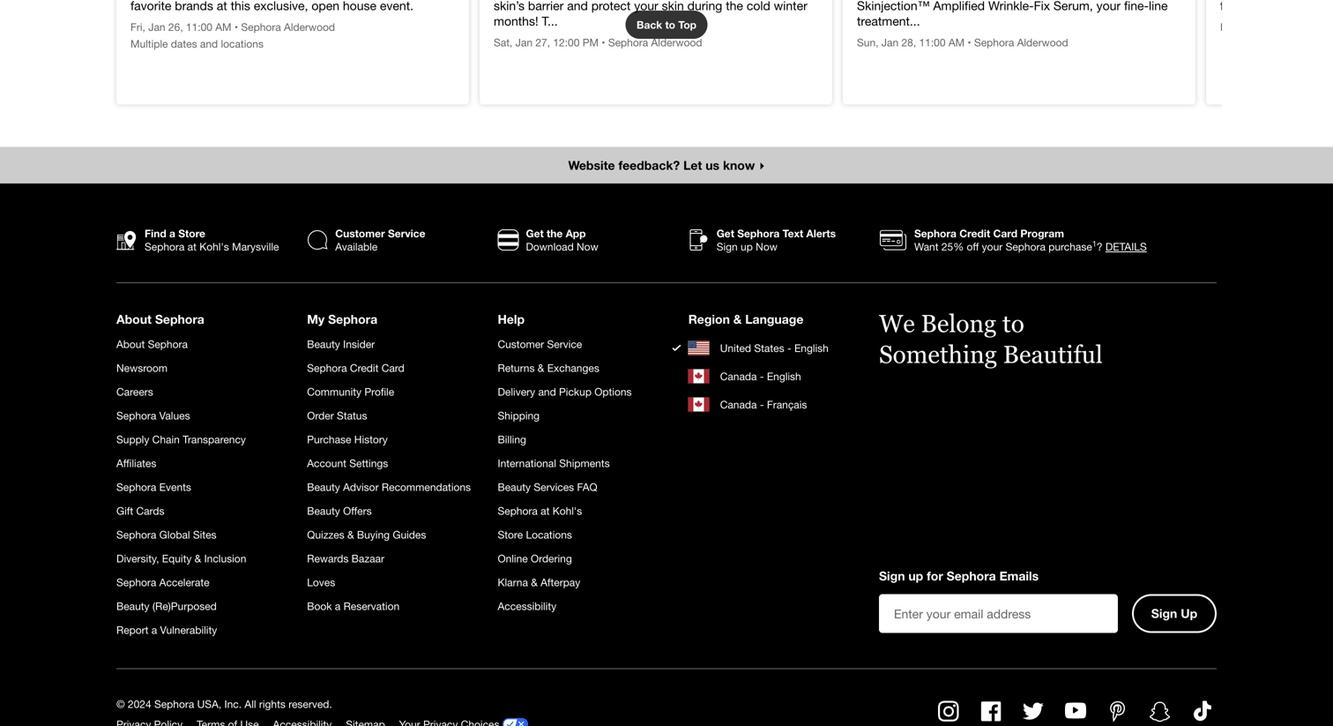 Task type: locate. For each thing, give the bounding box(es) containing it.
credit down insider
[[350, 362, 379, 374]]

1 vertical spatial service
[[547, 338, 583, 350]]

website
[[569, 158, 615, 172]]

order status
[[307, 409, 367, 422]]

canada inside button
[[721, 398, 757, 411]]

loves link
[[307, 572, 477, 592]]

11:00
[[186, 21, 213, 33], [1272, 21, 1298, 33], [920, 36, 946, 49]]

feedback?
[[619, 158, 680, 172]]

2 horizontal spatial jan
[[882, 36, 899, 49]]

1 horizontal spatial card
[[994, 227, 1018, 240]]

klarna & afterpay
[[498, 576, 581, 588]]

to inside button
[[666, 19, 676, 31]]

beauty up quizzes
[[307, 505, 340, 517]]

sephora up "diversity,"
[[116, 528, 156, 541]]

canada
[[721, 370, 757, 382], [721, 398, 757, 411]]

details
[[1106, 240, 1148, 253]]

jan left 27,
[[516, 36, 533, 49]]

2 vertical spatial sign
[[1152, 606, 1178, 621]]

1 vertical spatial -
[[760, 370, 764, 382]]

events
[[159, 481, 191, 493]]

& down customer service
[[538, 362, 545, 374]]

beauty insider link
[[307, 334, 477, 354]]

2 about from the top
[[116, 338, 145, 350]]

1 vertical spatial about sephora
[[116, 338, 188, 350]]

0 horizontal spatial and
[[200, 37, 218, 50]]

1 vertical spatial canada
[[721, 398, 757, 411]]

0 horizontal spatial now
[[577, 240, 599, 253]]

beauty for beauty services faq
[[498, 481, 531, 493]]

english inside button
[[767, 370, 802, 382]]

and right dates
[[200, 37, 218, 50]]

2 horizontal spatial alderwood
[[1018, 36, 1069, 49]]

0 horizontal spatial card
[[382, 362, 405, 374]]

0 vertical spatial to
[[666, 19, 676, 31]]

service inside 'customer service available'
[[388, 227, 426, 240]]

kohl's down services
[[553, 505, 583, 517]]

& right equity
[[195, 552, 201, 565]]

0 horizontal spatial to
[[666, 19, 676, 31]]

download
[[526, 240, 574, 253]]

1 vertical spatial english
[[767, 370, 802, 382]]

2 horizontal spatial sign
[[1152, 606, 1178, 621]]

card inside sephora credit card program want 25 % off your sephora purchase 1 ? details
[[994, 227, 1018, 240]]

and
[[200, 37, 218, 50], [539, 386, 556, 398]]

1 vertical spatial to
[[1003, 310, 1025, 337]]

jan
[[148, 21, 165, 33], [516, 36, 533, 49], [882, 36, 899, 49]]

0 horizontal spatial a
[[152, 624, 157, 636]]

0 vertical spatial kohl's
[[200, 240, 229, 253]]

1 horizontal spatial customer
[[498, 338, 544, 350]]

now up language
[[756, 240, 778, 253]]

1 now from the left
[[577, 240, 599, 253]]

1 vertical spatial about
[[116, 338, 145, 350]]

2 fri, from the left
[[1221, 21, 1236, 33]]

2 vertical spatial -
[[760, 398, 764, 411]]

english right 'states' in the right top of the page
[[795, 342, 829, 354]]

get inside get sephora text alerts sign up now
[[717, 227, 735, 240]]

accessibility
[[498, 600, 557, 612]]

1 vertical spatial card
[[382, 362, 405, 374]]

sun, jan 28, 11:00 am • sephora alderwood link
[[843, 0, 1196, 105]]

card for sephora credit card
[[382, 362, 405, 374]]

& left buying
[[348, 528, 354, 541]]

11:00 for 28,
[[920, 36, 946, 49]]

0 vertical spatial service
[[388, 227, 426, 240]]

sephora at kohl's
[[498, 505, 583, 517]]

français
[[767, 398, 808, 411]]

0 vertical spatial a
[[169, 227, 175, 240]]

now down the app
[[577, 240, 599, 253]]

2 vertical spatial a
[[152, 624, 157, 636]]

sephora up store locations on the bottom left
[[498, 505, 538, 517]]

• for 27,
[[602, 36, 606, 49]]

about sephora
[[116, 312, 205, 326], [116, 338, 188, 350]]

facebook image
[[978, 697, 1006, 726]]

sephora accelerate
[[116, 576, 210, 588]]

fri, up multiple
[[131, 21, 145, 33]]

get inside get the app download now
[[526, 227, 544, 240]]

1 horizontal spatial 11:00
[[920, 36, 946, 49]]

community profile
[[307, 386, 395, 398]]

beauty (re)purposed link
[[116, 596, 286, 616]]

customer up available
[[335, 227, 385, 240]]

0 vertical spatial card
[[994, 227, 1018, 240]]

beauty up "report"
[[116, 600, 150, 612]]

1 horizontal spatial credit
[[960, 227, 991, 240]]

0 horizontal spatial get
[[526, 227, 544, 240]]

sign left for at bottom right
[[880, 569, 906, 583]]

canada down canada - english
[[721, 398, 757, 411]]

a right find
[[169, 227, 175, 240]]

jan up multiple
[[148, 21, 165, 33]]

a right book
[[335, 600, 341, 612]]

se
[[1327, 21, 1334, 33]]

1 vertical spatial store
[[498, 528, 523, 541]]

1 horizontal spatial alderwood
[[652, 36, 703, 49]]

2 get from the left
[[717, 227, 735, 240]]

snapchat image
[[1147, 697, 1175, 726]]

sephora up locations
[[241, 21, 281, 33]]

report a vulnerability
[[116, 624, 217, 636]]

youtube image
[[1062, 697, 1090, 726]]

service inside "link"
[[547, 338, 583, 350]]

equity
[[162, 552, 192, 565]]

1 fri, from the left
[[131, 21, 145, 33]]

want
[[915, 240, 939, 253]]

card up community profile 'link' at the bottom left
[[382, 362, 405, 374]]

0 vertical spatial about
[[116, 312, 152, 326]]

0 vertical spatial customer
[[335, 227, 385, 240]]

sign inside button
[[1152, 606, 1178, 621]]

get left text
[[717, 227, 735, 240]]

advisor
[[343, 481, 379, 493]]

store right find
[[178, 227, 205, 240]]

at down beauty services faq
[[541, 505, 550, 517]]

get for get the app download now
[[526, 227, 544, 240]]

credit
[[960, 227, 991, 240], [350, 362, 379, 374]]

sign
[[717, 240, 738, 253], [880, 569, 906, 583], [1152, 606, 1178, 621]]

to up beautiful
[[1003, 310, 1025, 337]]

11:00 inside fri, jan 26, 11:00 am • sephora alderwood multiple dates and locations
[[186, 21, 213, 33]]

sephora right 28,
[[975, 36, 1015, 49]]

1 horizontal spatial at
[[541, 505, 550, 517]]

1 vertical spatial up
[[909, 569, 924, 583]]

service for customer service
[[547, 338, 583, 350]]

& for quizzes
[[348, 528, 354, 541]]

credit up off
[[960, 227, 991, 240]]

- inside button
[[760, 398, 764, 411]]

1 horizontal spatial a
[[169, 227, 175, 240]]

jan inside fri, jan 26, 11:00 am • sephora alderwood multiple dates and locations
[[148, 21, 165, 33]]

beauty for beauty advisor recommendations
[[307, 481, 340, 493]]

am for 2,
[[1301, 21, 1317, 33]]

sign up region on the top right
[[717, 240, 738, 253]]

0 vertical spatial and
[[200, 37, 218, 50]]

up left for at bottom right
[[909, 569, 924, 583]]

about
[[116, 312, 152, 326], [116, 338, 145, 350]]

& right "klarna"
[[531, 576, 538, 588]]

beauty down account
[[307, 481, 340, 493]]

text
[[783, 227, 804, 240]]

28,
[[902, 36, 917, 49]]

sephora
[[241, 21, 281, 33], [609, 36, 649, 49], [975, 36, 1015, 49], [738, 227, 780, 240], [915, 227, 957, 240], [145, 240, 185, 253], [1006, 240, 1046, 253], [155, 312, 205, 326], [328, 312, 378, 326], [148, 338, 188, 350], [307, 362, 347, 374], [116, 409, 156, 422], [116, 481, 156, 493], [498, 505, 538, 517], [116, 528, 156, 541], [947, 569, 997, 583], [116, 576, 156, 588], [154, 698, 194, 710]]

1 horizontal spatial store
[[498, 528, 523, 541]]

canada down united
[[721, 370, 757, 382]]

2 canada from the top
[[721, 398, 757, 411]]

jan for sat,
[[516, 36, 533, 49]]

0 vertical spatial canada
[[721, 370, 757, 382]]

0 horizontal spatial fri,
[[131, 21, 145, 33]]

feb
[[1239, 21, 1257, 33]]

1 vertical spatial customer
[[498, 338, 544, 350]]

alderwood inside fri, jan 26, 11:00 am • sephora alderwood multiple dates and locations
[[284, 21, 335, 33]]

english up français
[[767, 370, 802, 382]]

sign left up
[[1152, 606, 1178, 621]]

beauty for beauty insider
[[307, 338, 340, 350]]

marysville
[[232, 240, 279, 253]]

customer inside "link"
[[498, 338, 544, 350]]

-
[[788, 342, 792, 354], [760, 370, 764, 382], [760, 398, 764, 411]]

11:00 right 28,
[[920, 36, 946, 49]]

0 vertical spatial sign
[[717, 240, 738, 253]]

& for klarna
[[531, 576, 538, 588]]

credit inside sephora credit card program want 25 % off your sephora purchase 1 ? details
[[960, 227, 991, 240]]

get left the the
[[526, 227, 544, 240]]

your
[[983, 240, 1003, 253]]

beautiful
[[1004, 341, 1104, 368]]

0 horizontal spatial jan
[[148, 21, 165, 33]]

off
[[967, 240, 980, 253]]

chain
[[152, 433, 180, 446]]

sign inside get sephora text alerts sign up now
[[717, 240, 738, 253]]

© 2024 sephora usa, inc. all rights reserved.
[[116, 698, 332, 710]]

about sephora up about sephora link
[[116, 312, 205, 326]]

1 vertical spatial and
[[539, 386, 556, 398]]

order
[[307, 409, 334, 422]]

instagram image
[[935, 697, 963, 726]]

customer up returns on the left of the page
[[498, 338, 544, 350]]

• inside fri, jan 26, 11:00 am • sephora alderwood multiple dates and locations
[[235, 21, 238, 33]]

1 vertical spatial at
[[541, 505, 550, 517]]

1 vertical spatial a
[[335, 600, 341, 612]]

1 horizontal spatial get
[[717, 227, 735, 240]]

0 vertical spatial store
[[178, 227, 205, 240]]

0 vertical spatial at
[[188, 240, 197, 253]]

• up locations
[[235, 21, 238, 33]]

?
[[1097, 240, 1103, 253]]

purchase
[[307, 433, 352, 446]]

purchase history
[[307, 433, 388, 446]]

customer inside 'customer service available'
[[335, 227, 385, 240]]

a inside find a store sephora at kohl's marysville
[[169, 227, 175, 240]]

fri, left feb
[[1221, 21, 1236, 33]]

a inside book a reservation link
[[335, 600, 341, 612]]

1 horizontal spatial and
[[539, 386, 556, 398]]

jan left 28,
[[882, 36, 899, 49]]

now
[[577, 240, 599, 253], [756, 240, 778, 253]]

shipping
[[498, 409, 540, 422]]

all
[[245, 698, 256, 710]]

fri, for fri, jan 26, 11:00 am • sephora alderwood multiple dates and locations
[[131, 21, 145, 33]]

beauty offers link
[[307, 501, 477, 521]]

11:00 up dates
[[186, 21, 213, 33]]

1 horizontal spatial kohl's
[[553, 505, 583, 517]]

am left se
[[1301, 21, 1317, 33]]

beauty services faq link
[[498, 477, 668, 497]]

account
[[307, 457, 347, 469]]

sephora right 2024
[[154, 698, 194, 710]]

0 horizontal spatial credit
[[350, 362, 379, 374]]

26,
[[168, 21, 183, 33]]

sephora left text
[[738, 227, 780, 240]]

sephora values link
[[116, 405, 286, 426]]

- inside button
[[760, 370, 764, 382]]

program
[[1021, 227, 1065, 240]]

0 horizontal spatial up
[[741, 240, 753, 253]]

sephora down affiliates
[[116, 481, 156, 493]]

a inside report a vulnerability link
[[152, 624, 157, 636]]

sephora inside find a store sephora at kohl's marysville
[[145, 240, 185, 253]]

insider
[[343, 338, 375, 350]]

us
[[706, 158, 720, 172]]

• right 'pm'
[[602, 36, 606, 49]]

and down the returns & exchanges
[[539, 386, 556, 398]]

0 horizontal spatial am
[[216, 21, 232, 33]]

get for get sephora text alerts sign up now
[[717, 227, 735, 240]]

something
[[880, 341, 998, 368]]

sephora up about sephora link
[[155, 312, 205, 326]]

0 horizontal spatial customer
[[335, 227, 385, 240]]

1 horizontal spatial jan
[[516, 36, 533, 49]]

billing
[[498, 433, 527, 446]]

store up online
[[498, 528, 523, 541]]

alderwood
[[284, 21, 335, 33], [652, 36, 703, 49], [1018, 36, 1069, 49]]

alderwood inside sun, jan 28, 11:00 am • sephora alderwood link
[[1018, 36, 1069, 49]]

• right 28,
[[968, 36, 972, 49]]

1 horizontal spatial am
[[949, 36, 965, 49]]

1 horizontal spatial service
[[547, 338, 583, 350]]

canada inside button
[[721, 370, 757, 382]]

2 horizontal spatial 11:00
[[1272, 21, 1298, 33]]

affiliates link
[[116, 453, 286, 473]]

am inside fri, jan 26, 11:00 am • sephora alderwood multiple dates and locations
[[216, 21, 232, 33]]

up up region & language
[[741, 240, 753, 253]]

tiktok image
[[1189, 697, 1218, 726]]

beauty for beauty offers
[[307, 505, 340, 517]]

1 horizontal spatial now
[[756, 240, 778, 253]]

fri, inside fri, jan 26, 11:00 am • sephora alderwood multiple dates and locations
[[131, 21, 145, 33]]

sites
[[193, 528, 217, 541]]

am up locations
[[216, 21, 232, 33]]

1 vertical spatial sign
[[880, 569, 906, 583]]

online
[[498, 552, 528, 565]]

1 horizontal spatial fri,
[[1221, 21, 1236, 33]]

belong
[[922, 310, 997, 337]]

recommendations
[[382, 481, 471, 493]]

- right 'states' in the right top of the page
[[788, 342, 792, 354]]

0 horizontal spatial kohl's
[[200, 240, 229, 253]]

sephora inside fri, jan 26, 11:00 am • sephora alderwood multiple dates and locations
[[241, 21, 281, 33]]

0 vertical spatial up
[[741, 240, 753, 253]]

1 horizontal spatial sign
[[880, 569, 906, 583]]

book
[[307, 600, 332, 612]]

& right region on the top right
[[734, 312, 742, 326]]

0 horizontal spatial 11:00
[[186, 21, 213, 33]]

11:00 right the 2,
[[1272, 21, 1298, 33]]

- left français
[[760, 398, 764, 411]]

fri, inside fri, feb 2, 11:00 am • se link
[[1221, 21, 1236, 33]]

quizzes & buying guides link
[[307, 525, 477, 545]]

beauty down my
[[307, 338, 340, 350]]

beauty
[[307, 338, 340, 350], [307, 481, 340, 493], [498, 481, 531, 493], [307, 505, 340, 517], [116, 600, 150, 612]]

sign up
[[1152, 606, 1198, 621]]

• for 28,
[[968, 36, 972, 49]]

diversity, equity & inclusion link
[[116, 548, 286, 569]]

affiliates
[[116, 457, 156, 469]]

exchanges
[[548, 362, 600, 374]]

Sign up for Sephora Emails email field
[[880, 595, 1118, 632]]

canada - english button
[[689, 362, 858, 390]]

1 horizontal spatial to
[[1003, 310, 1025, 337]]

sephora down find
[[145, 240, 185, 253]]

jan for fri,
[[148, 21, 165, 33]]

multiple
[[131, 37, 168, 50]]

a for book
[[335, 600, 341, 612]]

available
[[335, 240, 378, 253]]

0 horizontal spatial alderwood
[[284, 21, 335, 33]]

0 vertical spatial credit
[[960, 227, 991, 240]]

quizzes
[[307, 528, 345, 541]]

1 get from the left
[[526, 227, 544, 240]]

delivery
[[498, 386, 536, 398]]

about sephora link
[[116, 334, 286, 354]]

alderwood inside 'sat, jan 27, 12:00 pm • sephora alderwood' link
[[652, 36, 703, 49]]

at left marysville
[[188, 240, 197, 253]]

card up your
[[994, 227, 1018, 240]]

kohl's left marysville
[[200, 240, 229, 253]]

beauty down international
[[498, 481, 531, 493]]

canada - français button
[[689, 390, 858, 419]]

1 canada from the top
[[721, 370, 757, 382]]

- up canada - français at the right of the page
[[760, 370, 764, 382]]

• left se
[[1320, 21, 1324, 33]]

a right "report"
[[152, 624, 157, 636]]

0 vertical spatial about sephora
[[116, 312, 205, 326]]

2 now from the left
[[756, 240, 778, 253]]

• for 26,
[[235, 21, 238, 33]]

0 horizontal spatial sign
[[717, 240, 738, 253]]

sephora down "diversity,"
[[116, 576, 156, 588]]

0 horizontal spatial service
[[388, 227, 426, 240]]

1 vertical spatial credit
[[350, 362, 379, 374]]

1 horizontal spatial up
[[909, 569, 924, 583]]

1
[[1093, 239, 1097, 248]]

about sephora up newsroom
[[116, 338, 188, 350]]

and inside fri, jan 26, 11:00 am • sephora alderwood multiple dates and locations
[[200, 37, 218, 50]]

klarna & afterpay link
[[498, 572, 668, 592]]

offers
[[343, 505, 372, 517]]

0 horizontal spatial at
[[188, 240, 197, 253]]

2 horizontal spatial a
[[335, 600, 341, 612]]

0 horizontal spatial store
[[178, 227, 205, 240]]

2 horizontal spatial am
[[1301, 21, 1317, 33]]

am right 28,
[[949, 36, 965, 49]]

alderwood for sat, jan 27, 12:00 pm • sephora alderwood
[[652, 36, 703, 49]]

to left top
[[666, 19, 676, 31]]

alderwood for fri, jan 26, 11:00 am • sephora alderwood multiple dates and locations
[[284, 21, 335, 33]]



Task type: vqa. For each thing, say whether or not it's contained in the screenshot.
RETURNS & EXCHANGES
yes



Task type: describe. For each thing, give the bounding box(es) containing it.
locations
[[221, 37, 264, 50]]

the
[[547, 227, 563, 240]]

delivery and pickup options
[[498, 386, 632, 398]]

2 about sephora from the top
[[116, 338, 188, 350]]

returns
[[498, 362, 535, 374]]

report
[[116, 624, 149, 636]]

settings
[[350, 457, 388, 469]]

know
[[723, 158, 755, 172]]

back to top
[[637, 19, 697, 31]]

at inside find a store sephora at kohl's marysville
[[188, 240, 197, 253]]

purchase
[[1049, 240, 1093, 253]]

we
[[880, 310, 916, 337]]

canada for canada - français
[[721, 398, 757, 411]]

rewards
[[307, 552, 349, 565]]

delivery and pickup options link
[[498, 382, 668, 402]]

emails
[[1000, 569, 1039, 583]]

newsroom
[[116, 362, 168, 374]]

sign up for sephora emails
[[880, 569, 1039, 583]]

gift cards link
[[116, 501, 286, 521]]

international shipments
[[498, 457, 610, 469]]

status
[[337, 409, 367, 422]]

sephora up community
[[307, 362, 347, 374]]

twitter image
[[1020, 697, 1048, 726]]

sun, jan 28, 11:00 am • sephora alderwood
[[858, 36, 1069, 49]]

find a store sephora at kohl's marysville
[[145, 227, 279, 253]]

sephora up want
[[915, 227, 957, 240]]

11:00 for 26,
[[186, 21, 213, 33]]

language
[[746, 312, 804, 326]]

we belong to something beautiful
[[880, 310, 1104, 368]]

sat, jan 27, 12:00 pm • sephora alderwood link
[[480, 0, 833, 105]]

supply chain transparency
[[116, 433, 246, 446]]

kohl's inside find a store sephora at kohl's marysville
[[200, 240, 229, 253]]

sign for sign up
[[1152, 606, 1178, 621]]

values
[[159, 409, 190, 422]]

• for 2,
[[1320, 21, 1324, 33]]

sephora down careers
[[116, 409, 156, 422]]

alderwood for sun, jan 28, 11:00 am • sephora alderwood
[[1018, 36, 1069, 49]]

app
[[566, 227, 586, 240]]

account settings
[[307, 457, 388, 469]]

store inside find a store sephora at kohl's marysville
[[178, 227, 205, 240]]

(re)purposed
[[153, 600, 217, 612]]

community
[[307, 386, 362, 398]]

sat, jan 27, 12:00 pm • sephora alderwood
[[494, 36, 703, 49]]

options
[[595, 386, 632, 398]]

pickup
[[559, 386, 592, 398]]

jan for sun,
[[882, 36, 899, 49]]

- for français
[[760, 398, 764, 411]]

fri, for fri, feb 2, 11:00 am • se
[[1221, 21, 1236, 33]]

0 vertical spatial english
[[795, 342, 829, 354]]

sign for sign up for sephora emails
[[880, 569, 906, 583]]

community profile link
[[307, 382, 477, 402]]

fri, jan 26, 11:00 am • sephora alderwood multiple dates and locations
[[131, 21, 335, 50]]

reserved.
[[289, 698, 332, 710]]

quizzes & buying guides
[[307, 528, 426, 541]]

returns & exchanges link
[[498, 358, 668, 378]]

a for find
[[169, 227, 175, 240]]

returns & exchanges
[[498, 362, 600, 374]]

12:00
[[554, 36, 580, 49]]

rights
[[259, 698, 286, 710]]

careers
[[116, 386, 153, 398]]

book a reservation
[[307, 600, 400, 612]]

ordering
[[531, 552, 572, 565]]

back to top button
[[626, 11, 708, 39]]

accelerate
[[159, 576, 210, 588]]

back
[[637, 19, 663, 31]]

beauty (re)purposed
[[116, 600, 217, 612]]

sephora up newsroom
[[148, 338, 188, 350]]

customer for customer service available
[[335, 227, 385, 240]]

sephora values
[[116, 409, 190, 422]]

region
[[689, 312, 730, 326]]

& for region
[[734, 312, 742, 326]]

services
[[534, 481, 574, 493]]

am for 26,
[[216, 21, 232, 33]]

- for english
[[760, 370, 764, 382]]

11:00 for 2,
[[1272, 21, 1298, 33]]

canada - english
[[721, 370, 802, 382]]

rewards bazaar link
[[307, 548, 477, 569]]

1 about from the top
[[116, 312, 152, 326]]

get sephora text alerts sign up now
[[717, 227, 836, 253]]

diversity,
[[116, 552, 159, 565]]

credit for sephora credit card
[[350, 362, 379, 374]]

store locations link
[[498, 525, 668, 545]]

up
[[1182, 606, 1198, 621]]

sephora down back
[[609, 36, 649, 49]]

credit for sephora credit card program want 25 % off your sephora purchase 1 ? details
[[960, 227, 991, 240]]

card for sephora credit card program want 25 % off your sephora purchase 1 ? details
[[994, 227, 1018, 240]]

sephora credit card program want 25 % off your sephora purchase 1 ? details
[[915, 227, 1148, 253]]

customer service link
[[498, 334, 668, 354]]

canada - français
[[721, 398, 808, 411]]

now inside get the app download now
[[577, 240, 599, 253]]

sephora events link
[[116, 477, 286, 497]]

global
[[159, 528, 190, 541]]

faq
[[577, 481, 598, 493]]

transparency
[[183, 433, 246, 446]]

locations
[[526, 528, 573, 541]]

am for 28,
[[949, 36, 965, 49]]

now inside get sephora text alerts sign up now
[[756, 240, 778, 253]]

sephora right for at bottom right
[[947, 569, 997, 583]]

sign up button
[[1133, 594, 1218, 633]]

service for customer service available
[[388, 227, 426, 240]]

region & language
[[689, 312, 804, 326]]

customer service available
[[335, 227, 426, 253]]

sephora down program
[[1006, 240, 1046, 253]]

up inside get sephora text alerts sign up now
[[741, 240, 753, 253]]

27,
[[536, 36, 551, 49]]

canada for canada - english
[[721, 370, 757, 382]]

customer for customer service
[[498, 338, 544, 350]]

pinterest image
[[1105, 697, 1133, 726]]

%
[[954, 240, 964, 253]]

to inside the "we belong to something beautiful"
[[1003, 310, 1025, 337]]

gift cards
[[116, 505, 164, 517]]

website feedback? let us know ▸
[[569, 158, 765, 172]]

history
[[354, 433, 388, 446]]

& for returns
[[538, 362, 545, 374]]

a for report
[[152, 624, 157, 636]]

beauty for beauty (re)purposed
[[116, 600, 150, 612]]

sephora credit card link
[[307, 358, 477, 378]]

sephora credit card
[[307, 362, 405, 374]]

pm
[[583, 36, 599, 49]]

sephora up insider
[[328, 312, 378, 326]]

0 vertical spatial -
[[788, 342, 792, 354]]

1 about sephora from the top
[[116, 312, 205, 326]]

1 vertical spatial kohl's
[[553, 505, 583, 517]]

sephora inside get sephora text alerts sign up now
[[738, 227, 780, 240]]



